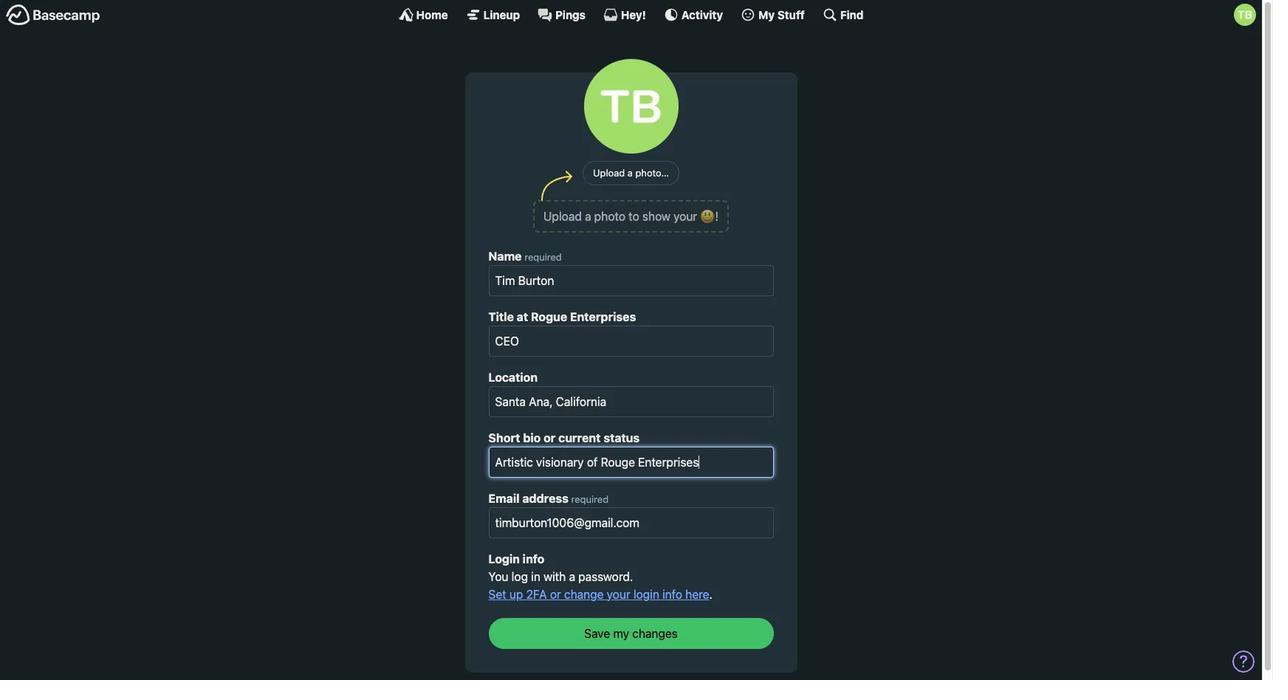 Task type: vqa. For each thing, say whether or not it's contained in the screenshot.
Schedule inside recently visited pages element
no



Task type: describe. For each thing, give the bounding box(es) containing it.
to
[[629, 209, 640, 223]]

activity link
[[664, 7, 723, 22]]

a for photo…
[[628, 167, 633, 178]]

Title at Rogue Enterprises text field
[[489, 326, 774, 357]]

show
[[643, 209, 671, 223]]

my
[[759, 8, 775, 21]]

rogue
[[531, 310, 568, 323]]

a for photo
[[585, 209, 592, 223]]

tim burton image
[[1235, 4, 1257, 26]]

set up 2fa or change your login info here link
[[489, 588, 710, 601]]

upload a photo…
[[593, 167, 669, 178]]

Short bio or current status text field
[[489, 447, 774, 478]]

upload for upload a photo…
[[593, 167, 625, 178]]

activity
[[682, 8, 723, 21]]

set
[[489, 588, 507, 601]]

up
[[510, 588, 523, 601]]

pings button
[[538, 7, 586, 22]]

title at rogue enterprises
[[489, 310, 636, 323]]

bio
[[523, 431, 541, 444]]

change
[[564, 588, 604, 601]]

or inside login info you log in with              a password. set up 2fa or change your login info here .
[[550, 588, 561, 601]]

home
[[416, 8, 448, 21]]

name
[[489, 249, 522, 263]]

enterprises
[[570, 310, 636, 323]]

photo…
[[636, 167, 669, 178]]

pings
[[556, 8, 586, 21]]

lineup link
[[466, 7, 520, 22]]

photo
[[595, 209, 626, 223]]

0 vertical spatial your
[[674, 209, 698, 223]]

lineup
[[484, 8, 520, 21]]

my stuff
[[759, 8, 805, 21]]

home link
[[399, 7, 448, 22]]

Location text field
[[489, 386, 774, 417]]

log
[[512, 570, 528, 583]]

stuff
[[778, 8, 805, 21]]

0 vertical spatial or
[[544, 431, 556, 444]]



Task type: locate. For each thing, give the bounding box(es) containing it.
None submit
[[489, 618, 774, 649]]

upload left photo
[[544, 209, 582, 223]]

required right address
[[572, 493, 609, 505]]

upload a photo to show your 😃!
[[544, 209, 719, 223]]

1 vertical spatial required
[[572, 493, 609, 505]]

a inside login info you log in with              a password. set up 2fa or change your login info here .
[[569, 570, 576, 583]]

required inside email address required
[[572, 493, 609, 505]]

1 vertical spatial info
[[663, 588, 683, 601]]

info
[[523, 552, 545, 566], [663, 588, 683, 601]]

a right with
[[569, 570, 576, 583]]

or
[[544, 431, 556, 444], [550, 588, 561, 601]]

find
[[841, 8, 864, 21]]

your inside login info you log in with              a password. set up 2fa or change your login info here .
[[607, 588, 631, 601]]

2 horizontal spatial a
[[628, 167, 633, 178]]

or right the "bio"
[[544, 431, 556, 444]]

1 vertical spatial a
[[585, 209, 592, 223]]

1 horizontal spatial required
[[572, 493, 609, 505]]

with
[[544, 570, 566, 583]]

current
[[559, 431, 601, 444]]

info left here in the right bottom of the page
[[663, 588, 683, 601]]

hey! button
[[604, 7, 646, 22]]

1 vertical spatial upload
[[544, 209, 582, 223]]

0 horizontal spatial info
[[523, 552, 545, 566]]

upload for upload a photo to show your 😃!
[[544, 209, 582, 223]]

required inside the "name required"
[[525, 251, 562, 263]]

1 horizontal spatial your
[[674, 209, 698, 223]]

.
[[710, 588, 713, 601]]

login
[[634, 588, 660, 601]]

email address required
[[489, 492, 609, 505]]

here
[[686, 588, 710, 601]]

login
[[489, 552, 520, 566]]

status
[[604, 431, 640, 444]]

or down with
[[550, 588, 561, 601]]

your
[[674, 209, 698, 223], [607, 588, 631, 601]]

2 vertical spatial a
[[569, 570, 576, 583]]

None email field
[[489, 507, 774, 538]]

required
[[525, 251, 562, 263], [572, 493, 609, 505]]

1 vertical spatial or
[[550, 588, 561, 601]]

email
[[489, 492, 520, 505]]

2fa
[[527, 588, 547, 601]]

a left photo…
[[628, 167, 633, 178]]

hey!
[[621, 8, 646, 21]]

a left photo
[[585, 209, 592, 223]]

login info you log in with              a password. set up 2fa or change your login info here .
[[489, 552, 713, 601]]

upload a photo… button
[[583, 161, 680, 185]]

short bio or current status
[[489, 431, 640, 444]]

0 horizontal spatial your
[[607, 588, 631, 601]]

1 horizontal spatial upload
[[593, 167, 625, 178]]

tim burton image
[[584, 59, 679, 154]]

switch accounts image
[[6, 4, 100, 27]]

at
[[517, 310, 528, 323]]

title
[[489, 310, 514, 323]]

1 vertical spatial your
[[607, 588, 631, 601]]

upload inside button
[[593, 167, 625, 178]]

upload left photo…
[[593, 167, 625, 178]]

your down password.
[[607, 588, 631, 601]]

0 vertical spatial a
[[628, 167, 633, 178]]

0 vertical spatial upload
[[593, 167, 625, 178]]

upload
[[593, 167, 625, 178], [544, 209, 582, 223]]

0 horizontal spatial required
[[525, 251, 562, 263]]

in
[[531, 570, 541, 583]]

my stuff button
[[741, 7, 805, 22]]

name required
[[489, 249, 562, 263]]

short
[[489, 431, 521, 444]]

required right name
[[525, 251, 562, 263]]

0 vertical spatial info
[[523, 552, 545, 566]]

0 horizontal spatial a
[[569, 570, 576, 583]]

0 horizontal spatial upload
[[544, 209, 582, 223]]

1 horizontal spatial info
[[663, 588, 683, 601]]

find button
[[823, 7, 864, 22]]

None text field
[[489, 265, 774, 296]]

you
[[489, 570, 509, 583]]

password.
[[579, 570, 634, 583]]

a
[[628, 167, 633, 178], [585, 209, 592, 223], [569, 570, 576, 583]]

address
[[523, 492, 569, 505]]

0 vertical spatial required
[[525, 251, 562, 263]]

😃!
[[701, 209, 719, 223]]

info up in
[[523, 552, 545, 566]]

a inside button
[[628, 167, 633, 178]]

your left 😃!
[[674, 209, 698, 223]]

location
[[489, 371, 538, 384]]

main element
[[0, 0, 1263, 29]]

1 horizontal spatial a
[[585, 209, 592, 223]]



